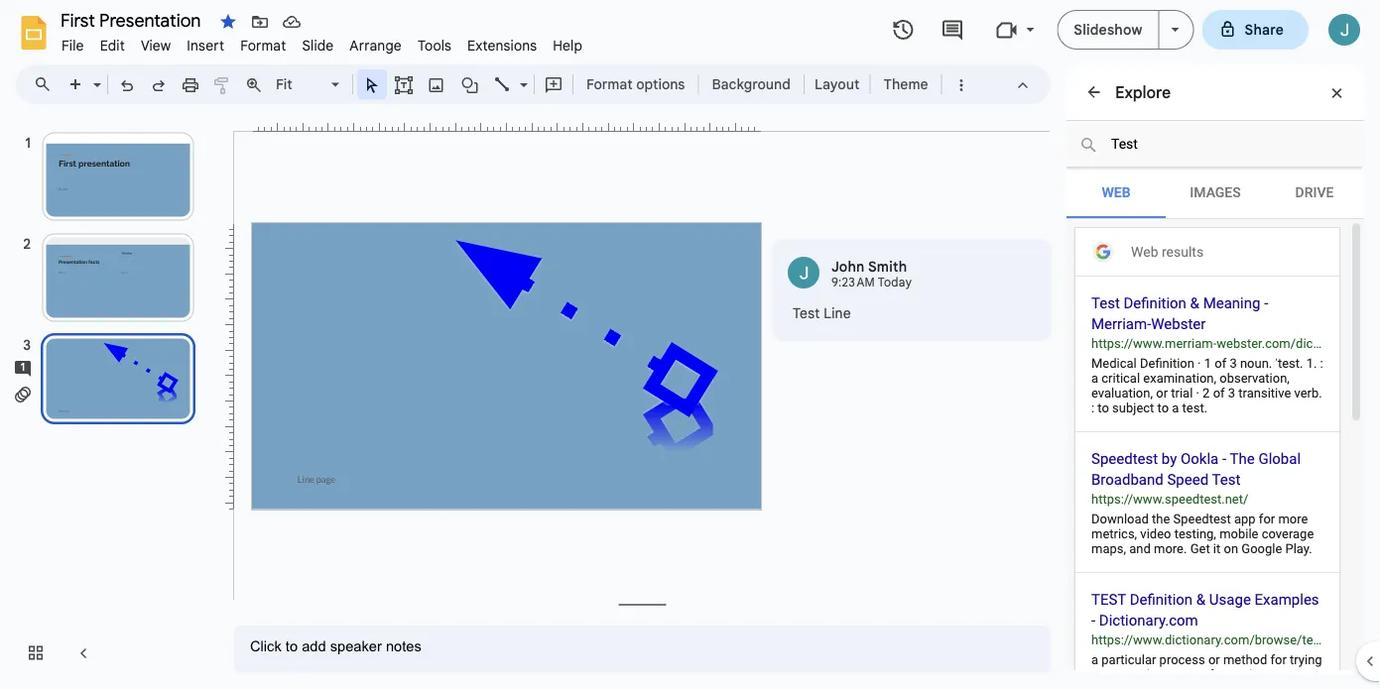 Task type: vqa. For each thing, say whether or not it's contained in the screenshot.
application containing Share
no



Task type: locate. For each thing, give the bounding box(es) containing it.
for left trying
[[1271, 653, 1287, 668]]

navigation inside explore application
[[0, 112, 218, 690]]

explore application
[[0, 0, 1381, 690]]

to left subject
[[1098, 401, 1110, 416]]

- left the
[[1223, 450, 1227, 468]]

format
[[240, 37, 286, 54], [587, 75, 633, 93]]

maps,
[[1092, 542, 1127, 557]]

of
[[1215, 356, 1227, 371], [1214, 386, 1225, 401], [1202, 668, 1214, 683]]

https://www.speedtest.net/
[[1092, 492, 1249, 507]]

webster.com/dictionary/test
[[1217, 336, 1380, 351]]

webster
[[1152, 315, 1206, 333]]

john smith image
[[788, 257, 820, 289]]

assessing.
[[1107, 668, 1168, 683]]

to
[[1098, 401, 1110, 416], [1158, 401, 1169, 416]]

of right "1"
[[1215, 356, 1227, 371]]

list containing john smith
[[772, 239, 1052, 341]]

format menu item
[[232, 34, 294, 57]]

test left line
[[793, 305, 820, 322]]

test down the
[[1213, 471, 1241, 488]]

1 horizontal spatial to
[[1158, 401, 1169, 416]]

1 horizontal spatial test
[[1092, 294, 1120, 312]]

0 vertical spatial -
[[1265, 294, 1269, 312]]

0 horizontal spatial :
[[1092, 401, 1095, 416]]

definition for test
[[1124, 294, 1187, 312]]

0 vertical spatial for
[[1259, 512, 1276, 527]]

the
[[1230, 450, 1255, 468]]

1 horizontal spatial -
[[1223, 450, 1227, 468]]

share
[[1245, 21, 1284, 38]]

a
[[1092, 371, 1099, 386], [1173, 401, 1180, 416], [1092, 653, 1099, 668], [1171, 668, 1178, 683], [1261, 683, 1268, 690]]

or down https://www.dictionary.com/browse/test
[[1209, 653, 1221, 668]]

&
[[1191, 294, 1200, 312], [1197, 591, 1206, 608]]

· left "1"
[[1198, 356, 1202, 371]]

https://www.merriam-
[[1092, 336, 1217, 351]]

slide menu item
[[294, 34, 342, 57]]

menu bar inside the 'menu bar' banner
[[54, 26, 591, 59]]

test for test definition & meaning - merriam-webster https://www.merriam-webster.com/dictionary/test medical definition · 1 of 3 noun. ˈtest. 1. : a critical examination, observation, evaluation, or trial · 2 of 3 transitive verb. : to subject to a test.
[[1092, 294, 1120, 312]]

https://www.dictionary.com/browse/test
[[1092, 633, 1325, 648]]

web results
[[1132, 244, 1204, 260]]

1 vertical spatial speedtest
[[1174, 512, 1232, 527]]

& inside test definition & usage examples - dictionary.com https://www.dictionary.com/browse/test a particular process or method for trying or assessing. a set of questions, problems, or the like, used as a mea
[[1197, 591, 1206, 608]]

2 vertical spatial -
[[1092, 612, 1096, 629]]

2 horizontal spatial -
[[1265, 294, 1269, 312]]

help
[[553, 37, 583, 54]]

0 vertical spatial format
[[240, 37, 286, 54]]

start slideshow (⌘+enter) image
[[1172, 28, 1180, 32]]

menu bar containing file
[[54, 26, 591, 59]]

a left set at right bottom
[[1171, 668, 1178, 683]]

menu bar
[[54, 26, 591, 59]]

:
[[1321, 356, 1324, 371], [1092, 401, 1095, 416]]

2 horizontal spatial test
[[1213, 471, 1241, 488]]

web
[[1102, 184, 1131, 201], [1132, 244, 1159, 260]]

1 vertical spatial ·
[[1197, 386, 1200, 401]]

3 left the noun.
[[1230, 356, 1237, 371]]

definition up 'dictionary.com'
[[1130, 591, 1193, 608]]

0 vertical spatial definition
[[1124, 294, 1187, 312]]

definition inside test definition & usage examples - dictionary.com https://www.dictionary.com/browse/test a particular process or method for trying or assessing. a set of questions, problems, or the like, used as a mea
[[1130, 591, 1193, 608]]

speedtest by ookla - the global broadband speed test https://www.speedtest.net/ download the speedtest app for more metrics, video testing, mobile coverage maps, and more. get it on google play.
[[1092, 450, 1314, 557]]

or left "trial"
[[1157, 386, 1168, 401]]

john
[[832, 258, 865, 275]]

critical
[[1102, 371, 1141, 386]]

1 vertical spatial &
[[1197, 591, 1206, 608]]

ˈtest.
[[1276, 356, 1304, 371]]

Menus field
[[25, 70, 68, 98]]

new slide with layout image
[[88, 71, 101, 78]]

download
[[1092, 512, 1149, 527]]

theme button
[[875, 69, 938, 99]]

1 vertical spatial 3
[[1229, 386, 1236, 401]]

the inside test definition & usage examples - dictionary.com https://www.dictionary.com/browse/test a particular process or method for trying or assessing. a set of questions, problems, or the like, used as a mea
[[1167, 683, 1185, 690]]

the left like,
[[1167, 683, 1185, 690]]

of inside test definition & usage examples - dictionary.com https://www.dictionary.com/browse/test a particular process or method for trying or assessing. a set of questions, problems, or the like, used as a mea
[[1202, 668, 1214, 683]]

of right set at right bottom
[[1202, 668, 1214, 683]]

to left "trial"
[[1158, 401, 1169, 416]]

test.
[[1183, 401, 1208, 416]]

list
[[772, 239, 1052, 341]]

list inside explore application
[[772, 239, 1052, 341]]

examples
[[1255, 591, 1320, 608]]

insert image image
[[425, 70, 448, 98]]

0 horizontal spatial to
[[1098, 401, 1110, 416]]

of right the 2
[[1214, 386, 1225, 401]]

2 vertical spatial of
[[1202, 668, 1214, 683]]

0 vertical spatial web
[[1102, 184, 1131, 201]]

the
[[1152, 512, 1171, 527], [1167, 683, 1185, 690]]

background
[[712, 75, 791, 93]]

Rename text field
[[54, 8, 212, 32]]

speedtest up get
[[1174, 512, 1232, 527]]

3
[[1230, 356, 1237, 371], [1229, 386, 1236, 401]]

1 vertical spatial definition
[[1140, 356, 1195, 371]]

& for meaning
[[1191, 294, 1200, 312]]

format inside format menu item
[[240, 37, 286, 54]]

test definition & usage examples - dictionary.com link
[[1092, 590, 1324, 631]]

1 horizontal spatial web
[[1132, 244, 1159, 260]]

test inside test definition & meaning - merriam-webster https://www.merriam-webster.com/dictionary/test medical definition · 1 of 3 noun. ˈtest. 1. : a critical examination, observation, evaluation, or trial · 2 of 3 transitive verb. : to subject to a test.
[[1092, 294, 1120, 312]]

2 vertical spatial definition
[[1130, 591, 1193, 608]]

-
[[1265, 294, 1269, 312], [1223, 450, 1227, 468], [1092, 612, 1096, 629]]

test definition & usage examples - dictionary.com https://www.dictionary.com/browse/test a particular process or method for trying or assessing. a set of questions, problems, or the like, used as a mea
[[1092, 591, 1325, 690]]

0 horizontal spatial test
[[793, 305, 820, 322]]

format options
[[587, 75, 685, 93]]

0 vertical spatial &
[[1191, 294, 1200, 312]]

- inside test definition & meaning - merriam-webster https://www.merriam-webster.com/dictionary/test medical definition · 1 of 3 noun. ˈtest. 1. : a critical examination, observation, evaluation, or trial · 2 of 3 transitive verb. : to subject to a test.
[[1265, 294, 1269, 312]]

2
[[1203, 386, 1210, 401]]

speedtest by ookla - the global broadband speed test option
[[1076, 433, 1340, 574]]

test
[[1092, 294, 1120, 312], [793, 305, 820, 322], [1213, 471, 1241, 488]]

: right 1.
[[1321, 356, 1324, 371]]

0 vertical spatial 3
[[1230, 356, 1237, 371]]

0 horizontal spatial web
[[1102, 184, 1131, 201]]

: left subject
[[1092, 401, 1095, 416]]

web inside search categories tab list
[[1102, 184, 1131, 201]]

speedtest
[[1092, 450, 1159, 468], [1174, 512, 1232, 527]]

file
[[62, 37, 84, 54]]

Zoom text field
[[273, 70, 329, 98]]

test definition & meaning - merriam-webster https://www.merriam-webster.com/dictionary/test medical definition · 1 of 3 noun. ˈtest. 1. : a critical examination, observation, evaluation, or trial · 2 of 3 transitive verb. : to subject to a test.
[[1092, 294, 1380, 416]]

·
[[1198, 356, 1202, 371], [1197, 386, 1200, 401]]

smith
[[869, 258, 908, 275]]

1 vertical spatial format
[[587, 75, 633, 93]]

or left assessing.
[[1092, 668, 1104, 683]]

3 right the 2
[[1229, 386, 1236, 401]]

1 vertical spatial -
[[1223, 450, 1227, 468]]

insert
[[187, 37, 224, 54]]

format for format
[[240, 37, 286, 54]]

definition
[[1124, 294, 1187, 312], [1140, 356, 1195, 371], [1130, 591, 1193, 608]]

the down the https://www.speedtest.net/
[[1152, 512, 1171, 527]]

test up merriam-
[[1092, 294, 1120, 312]]

drive
[[1296, 184, 1334, 201]]

1 vertical spatial for
[[1271, 653, 1287, 668]]

& left usage
[[1197, 591, 1206, 608]]

- right meaning
[[1265, 294, 1269, 312]]

1 vertical spatial the
[[1167, 683, 1185, 690]]

dictionary.com
[[1100, 612, 1199, 629]]

format inside format options 'button'
[[587, 75, 633, 93]]

definition down https://www.merriam-
[[1140, 356, 1195, 371]]

& up webster on the right top
[[1191, 294, 1200, 312]]

1 horizontal spatial :
[[1321, 356, 1324, 371]]

1 horizontal spatial format
[[587, 75, 633, 93]]

speedtest up broadband
[[1092, 450, 1159, 468]]

1 vertical spatial web
[[1132, 244, 1159, 260]]

for
[[1259, 512, 1276, 527], [1271, 653, 1287, 668]]

examination,
[[1144, 371, 1217, 386]]

method
[[1224, 653, 1268, 668]]

view menu item
[[133, 34, 179, 57]]

or
[[1157, 386, 1168, 401], [1209, 653, 1221, 668], [1092, 668, 1104, 683], [1152, 683, 1163, 690]]

google
[[1242, 542, 1283, 557]]

0 vertical spatial :
[[1321, 356, 1324, 371]]

format left options
[[587, 75, 633, 93]]

more
[[1279, 512, 1309, 527]]

help menu item
[[545, 34, 591, 57]]

menu bar banner
[[0, 0, 1381, 690]]

navigation
[[0, 112, 218, 690]]

file menu item
[[54, 34, 92, 57]]

for right app
[[1259, 512, 1276, 527]]

0 horizontal spatial -
[[1092, 612, 1096, 629]]

format down star checkbox
[[240, 37, 286, 54]]

0 vertical spatial the
[[1152, 512, 1171, 527]]

& for usage
[[1197, 591, 1206, 608]]

1 vertical spatial of
[[1214, 386, 1225, 401]]

1 horizontal spatial speedtest
[[1174, 512, 1232, 527]]

it
[[1214, 542, 1221, 557]]

· left the 2
[[1197, 386, 1200, 401]]

definition up webster on the right top
[[1124, 294, 1187, 312]]

1
[[1205, 356, 1212, 371]]

0 horizontal spatial speedtest
[[1092, 450, 1159, 468]]

on
[[1224, 542, 1239, 557]]

arrange menu item
[[342, 34, 410, 57]]

verb.
[[1295, 386, 1323, 401]]

trial
[[1172, 386, 1193, 401]]

layout button
[[809, 69, 866, 99]]

0 horizontal spatial format
[[240, 37, 286, 54]]

set
[[1182, 668, 1199, 683]]

john smith 9:23 am today
[[832, 258, 912, 290]]

slideshow button
[[1057, 10, 1160, 50]]

& inside test definition & meaning - merriam-webster https://www.merriam-webster.com/dictionary/test medical definition · 1 of 3 noun. ˈtest. 1. : a critical examination, observation, evaluation, or trial · 2 of 3 transitive verb. : to subject to a test.
[[1191, 294, 1200, 312]]

- down test
[[1092, 612, 1096, 629]]

test definition & usage examples - dictionary.com option
[[1076, 574, 1340, 690]]

0 vertical spatial ·
[[1198, 356, 1202, 371]]

ookla
[[1181, 450, 1219, 468]]



Task type: describe. For each thing, give the bounding box(es) containing it.
merriam-
[[1092, 315, 1152, 333]]

main toolbar
[[59, 69, 977, 100]]

observation,
[[1220, 371, 1290, 386]]

arrange
[[350, 37, 402, 54]]

slide
[[302, 37, 334, 54]]

test definition & meaning - merriam-webster link
[[1092, 293, 1324, 335]]

a left critical
[[1092, 371, 1099, 386]]

metrics,
[[1092, 527, 1138, 542]]

insert menu item
[[179, 34, 232, 57]]

mobile
[[1220, 527, 1259, 542]]

1 to from the left
[[1098, 401, 1110, 416]]

slideshow
[[1074, 21, 1143, 38]]

Search web results text field
[[1067, 121, 1363, 168]]

like,
[[1188, 683, 1210, 690]]

share button
[[1203, 10, 1309, 50]]

- inside 'speedtest by ookla - the global broadband speed test https://www.speedtest.net/ download the speedtest app for more metrics, video testing, mobile coverage maps, and more. get it on google play.'
[[1223, 450, 1227, 468]]

view
[[141, 37, 171, 54]]

1.
[[1307, 356, 1318, 371]]

medical
[[1092, 356, 1137, 371]]

coverage
[[1262, 527, 1314, 542]]

shape image
[[459, 70, 482, 98]]

for inside test definition & usage examples - dictionary.com https://www.dictionary.com/browse/test a particular process or method for trying or assessing. a set of questions, problems, or the like, used as a mea
[[1271, 653, 1287, 668]]

search results list box
[[1076, 277, 1380, 690]]

Star checkbox
[[214, 8, 242, 36]]

test
[[1092, 591, 1127, 608]]

subject
[[1113, 401, 1155, 416]]

as
[[1244, 683, 1258, 690]]

a left test.
[[1173, 401, 1180, 416]]

by
[[1162, 450, 1178, 468]]

tools menu item
[[410, 34, 460, 57]]

today
[[878, 275, 912, 290]]

particular
[[1102, 653, 1157, 668]]

options
[[637, 75, 685, 93]]

usage
[[1210, 591, 1252, 608]]

explore
[[1116, 82, 1171, 102]]

problems,
[[1092, 683, 1148, 690]]

0 vertical spatial of
[[1215, 356, 1227, 371]]

used
[[1213, 683, 1241, 690]]

extensions
[[468, 37, 537, 54]]

web results link
[[1132, 244, 1204, 260]]

test line
[[793, 305, 851, 322]]

a right as
[[1261, 683, 1268, 690]]

images
[[1190, 184, 1241, 201]]

tools
[[418, 37, 452, 54]]

- inside test definition & usage examples - dictionary.com https://www.dictionary.com/browse/test a particular process or method for trying or assessing. a set of questions, problems, or the like, used as a mea
[[1092, 612, 1096, 629]]

or inside test definition & meaning - merriam-webster https://www.merriam-webster.com/dictionary/test medical definition · 1 of 3 noun. ˈtest. 1. : a critical examination, observation, evaluation, or trial · 2 of 3 transitive verb. : to subject to a test.
[[1157, 386, 1168, 401]]

background button
[[703, 69, 800, 99]]

more.
[[1154, 542, 1188, 557]]

test definition & meaning - merriam-webster option
[[1076, 277, 1380, 433]]

evaluation,
[[1092, 386, 1153, 401]]

testing,
[[1175, 527, 1217, 542]]

Zoom field
[[270, 70, 348, 100]]

explore button
[[1115, 79, 1172, 105]]

edit
[[100, 37, 125, 54]]

a left the particular
[[1092, 653, 1099, 668]]

test inside 'speedtest by ookla - the global broadband speed test https://www.speedtest.net/ download the speedtest app for more metrics, video testing, mobile coverage maps, and more. get it on google play.'
[[1213, 471, 1241, 488]]

theme
[[884, 75, 929, 93]]

get
[[1191, 542, 1211, 557]]

0 vertical spatial speedtest
[[1092, 450, 1159, 468]]

for inside 'speedtest by ookla - the global broadband speed test https://www.speedtest.net/ download the speedtest app for more metrics, video testing, mobile coverage maps, and more. get it on google play.'
[[1259, 512, 1276, 527]]

meaning
[[1204, 294, 1261, 312]]

questions,
[[1217, 668, 1276, 683]]

search categories tab list
[[1067, 169, 1365, 219]]

play.
[[1286, 542, 1313, 557]]

video
[[1141, 527, 1172, 542]]

app
[[1235, 512, 1256, 527]]

or left set at right bottom
[[1152, 683, 1163, 690]]

definition for test
[[1130, 591, 1193, 608]]

speedtest by ookla - the global broadband speed test link
[[1092, 449, 1324, 490]]

trying
[[1290, 653, 1323, 668]]

edit menu item
[[92, 34, 133, 57]]

1 vertical spatial :
[[1092, 401, 1095, 416]]

results
[[1162, 244, 1204, 260]]

layout
[[815, 75, 860, 93]]

2 to from the left
[[1158, 401, 1169, 416]]

global
[[1259, 450, 1301, 468]]

extensions menu item
[[460, 34, 545, 57]]

noun.
[[1241, 356, 1273, 371]]

explore search results for test section
[[1067, 65, 1380, 690]]

process
[[1160, 653, 1206, 668]]

test for test line
[[793, 305, 820, 322]]

format for format options
[[587, 75, 633, 93]]

9:23 am
[[832, 275, 875, 290]]

web for web
[[1102, 184, 1131, 201]]

web for web results
[[1132, 244, 1159, 260]]

the inside 'speedtest by ookla - the global broadband speed test https://www.speedtest.net/ download the speedtest app for more metrics, video testing, mobile coverage maps, and more. get it on google play.'
[[1152, 512, 1171, 527]]

broadband
[[1092, 471, 1164, 488]]

transitive
[[1239, 386, 1292, 401]]

line
[[824, 305, 851, 322]]

speed
[[1168, 471, 1209, 488]]

format options button
[[578, 69, 694, 99]]

and
[[1130, 542, 1151, 557]]



